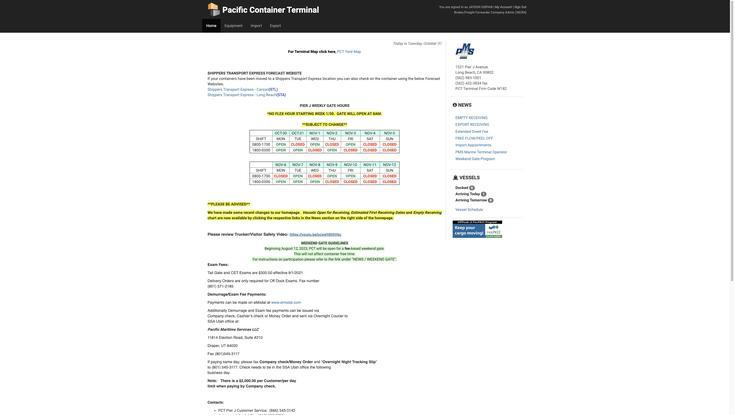 Task type: vqa. For each thing, say whether or not it's contained in the screenshot.


Task type: locate. For each thing, give the bounding box(es) containing it.
0 vertical spatial gate
[[472, 157, 480, 161]]

0 vertical spatial 0
[[471, 186, 473, 190]]

1 horizontal spatial pacific
[[223, 5, 248, 15]]

0 horizontal spatial vessels
[[303, 211, 316, 215]]

oct-
[[275, 131, 283, 136], [292, 131, 300, 136]]

0 vertical spatial 1800-0300
[[252, 148, 270, 153]]

paying down there
[[227, 385, 239, 389]]

1 1800-0300 from the top
[[252, 148, 270, 153]]

utah inside the if paying same day, please fax company check/money order and " overnight night tracking slip " to (801) 545-3117. check needs to be in the ssa utah office the following business day.
[[291, 366, 299, 370]]

nov- right 2
[[345, 131, 354, 136]]

545- up day.
[[222, 366, 229, 370]]

0 horizontal spatial exam
[[208, 263, 218, 267]]

1 vertical spatial overnight
[[323, 360, 341, 365]]

shift
[[256, 137, 267, 141], [256, 168, 267, 173]]

mon down oct-30
[[277, 137, 285, 141]]

1 shift from the top
[[256, 137, 267, 141]]

0 vertical spatial paying
[[211, 360, 222, 365]]

for up website
[[288, 49, 294, 54]]

0 horizontal spatial a
[[236, 379, 238, 384]]

0 horizontal spatial import
[[251, 24, 262, 28]]

0 vertical spatial vessels
[[459, 175, 480, 181]]

1 vertical spatial order
[[303, 360, 313, 365]]

news up empty
[[457, 102, 472, 108]]

2 if from the top
[[208, 360, 210, 365]]

nov- for 2
[[327, 131, 336, 136]]

pier inside 1521 pier j avenue long beach, ca 90802 (562) 983-1001 (562) 432-3834 fax pct terminal firm code w182
[[465, 65, 472, 69]]

thu down nov-9 at the left top
[[329, 168, 336, 173]]

gate down https://youtu.be/ocswh950vbc
[[319, 241, 328, 246]]

4
[[374, 131, 376, 136]]

1 horizontal spatial a
[[273, 77, 275, 81]]

2 1800- from the top
[[252, 180, 262, 184]]

1 1700 from the top
[[262, 143, 270, 147]]

1 0800- from the top
[[252, 143, 262, 147]]

0 vertical spatial check
[[359, 77, 369, 81]]

to right refer
[[324, 258, 328, 262]]

1 horizontal spatial today
[[470, 192, 480, 196]]

1 vertical spatial office
[[300, 366, 309, 370]]

0800-1700 for open
[[252, 143, 270, 147]]

1 arriving from the top
[[456, 192, 469, 196]]

tue down nov-7
[[295, 168, 302, 173]]

nov- left nov-7
[[276, 163, 284, 167]]

money
[[269, 314, 281, 319]]

be
[[323, 247, 327, 251], [297, 309, 301, 313], [267, 366, 271, 370]]

1 1800- from the top
[[252, 148, 262, 153]]

hours
[[337, 104, 350, 108]]

2 vertical spatial a
[[236, 379, 238, 384]]

j for 3142
[[234, 409, 236, 413]]

j right pier
[[309, 104, 311, 108]]

545-
[[222, 366, 229, 370], [279, 409, 287, 413]]

express left the location
[[308, 77, 322, 81]]

0 vertical spatial 0800-1700
[[252, 143, 270, 147]]

oct-30
[[275, 131, 287, 136]]

gate.
[[377, 247, 385, 251]]

long inside 1521 pier j avenue long beach, ca 90802 (562) 983-1001 (562) 432-3834 fax pct terminal firm code w182
[[456, 70, 464, 75]]

location
[[323, 77, 336, 81]]

can right you on the top left of the page
[[344, 77, 350, 81]]

flex
[[275, 112, 284, 116]]

will up affect
[[317, 247, 322, 251]]

container inside weekend gate guidelines beginning august 12, 2023, pct will be open for a fee -based weekend gate. this will not affect container free time. for instructions on participation please refer to the link under "news / weekend gate". exam fees:
[[324, 252, 340, 256]]

info circle image
[[453, 103, 457, 108]]

office down check/money
[[300, 366, 309, 370]]

overnight inside the additionally demurrage and exam fee payments can be issued via company check, cashier's check or money order and sent via overnight courier to ssa utah office at:
[[314, 314, 330, 319]]

the inside weekend gate guidelines beginning august 12, 2023, pct will be open for a fee -based weekend gate. this will not affect container free time. for instructions on participation please refer to the link under "news / weekend gate". exam fees:
[[329, 257, 334, 262]]

container inside shippers transport express forecast website if your containers have been moved to a shippers transport express location you can also check on the container using the below forecast websites. shippers transport express - carson (stl) shippers transport express - long beach (sta)
[[382, 77, 397, 81]]

0 vertical spatial container
[[382, 77, 397, 81]]

company down my
[[491, 11, 505, 14]]

1 vertical spatial long
[[257, 93, 265, 97]]

1 map from the left
[[311, 49, 318, 54]]

be left the open
[[323, 247, 327, 251]]

if inside the if paying same day, please fax company check/money order and " overnight night tracking slip " to (801) 545-3117. check needs to be in the ssa utah office the following business day.
[[208, 360, 210, 365]]

to inside the additionally demurrage and exam fee payments can be issued via company check, cashier's check or money order and sent via overnight courier to ssa utah office at:
[[345, 314, 348, 319]]

1521 pier j avenue long beach, ca 90802 (562) 983-1001 (562) 432-3834 fax pct terminal firm code w182
[[456, 65, 507, 91]]

1 vertical spatial be
[[297, 309, 301, 313]]

ut
[[221, 344, 226, 348]]

oct-31
[[292, 131, 304, 136]]

1700 for open
[[262, 143, 270, 147]]

long down 1521
[[456, 70, 464, 75]]

nov- for 11
[[364, 163, 373, 167]]

nov- right 11
[[383, 163, 392, 167]]

this
[[294, 252, 301, 256]]

our
[[275, 211, 281, 215]]

today is tuesday, october 31
[[393, 41, 442, 46]]

0 vertical spatial pacific
[[223, 5, 248, 15]]

tue for 31
[[295, 137, 302, 141]]

exam up tail
[[208, 263, 218, 267]]

1 thu from the top
[[329, 137, 336, 141]]

2 mon from the top
[[277, 168, 285, 173]]

nov- right 3
[[365, 131, 374, 136]]

0 vertical spatial fax
[[299, 279, 306, 283]]

1521
[[456, 65, 464, 69]]

1 oct- from the left
[[275, 131, 283, 136]]

demurrage
[[228, 309, 247, 313]]

1 sat from the top
[[367, 137, 374, 141]]

import
[[251, 24, 262, 28], [456, 143, 467, 147]]

2 0800-1700 from the top
[[252, 174, 270, 179]]

2023,
[[299, 247, 308, 251]]

1 vertical spatial please
[[241, 360, 252, 365]]

www.emodal.com
[[271, 301, 301, 305]]

open
[[357, 112, 367, 116], [276, 143, 286, 147], [310, 143, 320, 147], [346, 143, 356, 147], [276, 148, 286, 153], [293, 148, 303, 153], [327, 148, 337, 153], [293, 174, 303, 179], [327, 174, 337, 179], [346, 174, 356, 179], [276, 180, 286, 184], [293, 180, 303, 184], [310, 180, 320, 184]]

transport down containers
[[223, 87, 240, 92]]

fri down nov-3
[[348, 137, 354, 141]]

0 vertical spatial 1700
[[262, 143, 270, 147]]

2 wed from the top
[[311, 168, 319, 173]]

gate up *no flex hour starting week 1/30.  gate will open at 8am.
[[327, 104, 336, 108]]

on right the also
[[370, 77, 374, 81]]

2 sat from the top
[[367, 168, 374, 173]]

a inside weekend gate guidelines beginning august 12, 2023, pct will be open for a fee -based weekend gate. this will not affect container free time. for instructions on participation please refer to the link under "news / weekend gate". exam fees:
[[342, 247, 344, 251]]

long down carson
[[257, 93, 265, 97]]

1 receiving from the left
[[333, 211, 349, 215]]

tuesday,
[[408, 41, 423, 46]]

1 vertical spatial express
[[241, 87, 254, 92]]

0 horizontal spatial news
[[312, 216, 321, 220]]

2 | from the left
[[513, 5, 514, 9]]

will down 2023,
[[302, 252, 307, 256]]

estimated
[[351, 211, 368, 215]]

1 vertical spatial a
[[342, 247, 344, 251]]

2 sun from the top
[[386, 168, 394, 173]]

(801) inside the if paying same day, please fax company check/money order and " overnight night tracking slip " to (801) 545-3117. check needs to be in the ssa utah office the following business day.
[[212, 366, 221, 370]]

your
[[211, 77, 218, 81]]

for inside delivery orders are only required for off dock exams. fax number (801) 571-2185
[[265, 279, 269, 283]]

2 oct- from the left
[[292, 131, 300, 136]]

wed
[[311, 137, 319, 141], [311, 168, 319, 173]]

terminal inside empty receiving export receiving extended dwell fee free flow/peel off import appointments pms marine terminal operator weekend gate program
[[477, 150, 492, 154]]

1 vertical spatial homepage.
[[375, 216, 394, 220]]

company inside note:   there is a $2,000.00 per customer/per day limit when paying by company check.
[[246, 385, 263, 389]]

please up the 'check'
[[241, 360, 252, 365]]

0 vertical spatial fax
[[483, 81, 488, 85]]

1 vertical spatial 0300
[[262, 180, 270, 184]]

tue for 7
[[295, 168, 302, 173]]

on right section
[[336, 216, 340, 220]]

j left the customer
[[234, 409, 236, 413]]

overnight up following
[[323, 360, 341, 365]]

empty
[[413, 211, 424, 215]]

home button
[[202, 19, 221, 32]]

arriving
[[456, 192, 469, 196], [456, 198, 469, 203]]

1 horizontal spatial utah
[[291, 366, 299, 370]]

customer/per
[[264, 379, 289, 384]]

we
[[208, 211, 213, 215]]

in inside the if paying same day, please fax company check/money order and " overnight night tracking slip " to (801) 545-3117. check needs to be in the ssa utah office the following business day.
[[272, 366, 275, 370]]

my account link
[[495, 5, 512, 9]]

0 vertical spatial wed
[[311, 137, 319, 141]]

nov-1
[[310, 131, 321, 136]]

tracking
[[352, 360, 368, 365]]

today up tomorrow
[[470, 192, 480, 196]]

0 vertical spatial be
[[323, 247, 327, 251]]

are left only
[[235, 279, 241, 283]]

2 vertical spatial j
[[234, 409, 236, 413]]

respective
[[274, 216, 291, 220]]

0300 for open
[[262, 148, 270, 153]]

2 horizontal spatial be
[[323, 247, 327, 251]]

1 mon from the top
[[277, 137, 285, 141]]

2 arriving from the top
[[456, 198, 469, 203]]

homepage. up links
[[282, 211, 301, 215]]

1 horizontal spatial please
[[305, 258, 315, 262]]

2 horizontal spatial receiving
[[425, 211, 442, 215]]

shift for closed
[[256, 168, 267, 173]]

1 vertical spatial shift
[[256, 168, 267, 173]]

7
[[301, 163, 303, 167]]

to
[[323, 123, 328, 127]]

"news
[[352, 257, 364, 262]]

utah
[[216, 320, 224, 324], [291, 366, 299, 370]]

**subject to change**
[[302, 123, 347, 127]]

j inside 1521 pier j avenue long beach, ca 90802 (562) 983-1001 (562) 432-3834 fax pct terminal firm code w182
[[473, 65, 475, 69]]

side
[[356, 216, 363, 220]]

forwarder
[[476, 11, 490, 14]]

a inside note:   there is a $2,000.00 per customer/per day limit when paying by company check.
[[236, 379, 238, 384]]

number
[[307, 279, 320, 283]]

fri
[[348, 137, 354, 141], [348, 168, 354, 173]]

1 horizontal spatial fee
[[345, 247, 350, 251]]

0 vertical spatial ssa
[[208, 320, 215, 324]]

1 vertical spatial pier
[[226, 409, 233, 413]]

mon for 6
[[277, 168, 285, 173]]

2 horizontal spatial a
[[342, 247, 344, 251]]

0 vertical spatial is
[[404, 41, 407, 46]]

are right 'you' at the top of the page
[[446, 5, 450, 9]]

0 horizontal spatial please
[[241, 360, 252, 365]]

payments:
[[247, 293, 267, 297]]

exam inside the additionally demurrage and exam fee payments can be issued via company check, cashier's check or money order and sent via overnight courier to ssa utah office at:
[[255, 309, 265, 313]]

vessel
[[456, 208, 467, 212]]

transport down website
[[291, 77, 308, 81]]

1 tue from the top
[[295, 137, 302, 141]]

payments can be made on emodal at www.emodal.com
[[208, 301, 301, 305]]

via down issued
[[308, 314, 313, 319]]

0 horizontal spatial |
[[494, 5, 495, 9]]

0 vertical spatial weekend
[[301, 241, 318, 246]]

2 receiving from the left
[[378, 211, 395, 215]]

0 horizontal spatial utah
[[216, 320, 224, 324]]

receiving up "dwell"
[[471, 123, 489, 127]]

nov- right 4
[[384, 131, 393, 136]]

0 right tomorrow
[[490, 199, 492, 203]]

nov-9
[[327, 163, 338, 167]]

gate right tail
[[214, 271, 223, 275]]

starting
[[296, 112, 314, 116]]

1 horizontal spatial have
[[238, 77, 246, 81]]

company down additionally
[[208, 314, 224, 319]]

pct inside 1521 pier j avenue long beach, ca 90802 (562) 983-1001 (562) 432-3834 fax pct terminal firm code w182
[[456, 87, 463, 91]]

0 horizontal spatial container
[[324, 252, 340, 256]]

- inside weekend gate guidelines beginning august 12, 2023, pct will be open for a fee -based weekend gate. this will not affect container free time. for instructions on participation please refer to the link under "news / weekend gate". exam fees:
[[350, 247, 351, 251]]

2 0800- from the top
[[252, 174, 262, 179]]

container left using
[[382, 77, 397, 81]]

0 horizontal spatial ,
[[336, 49, 336, 54]]

contacts:
[[208, 401, 224, 405]]

oct- right 30
[[292, 131, 300, 136]]

1 horizontal spatial be
[[297, 309, 301, 313]]

1 horizontal spatial gate
[[472, 157, 480, 161]]

1 vertical spatial fee
[[240, 293, 246, 297]]

1 vertical spatial in
[[301, 216, 304, 220]]

utah down check/money
[[291, 366, 299, 370]]

needs
[[251, 366, 262, 370]]

marine
[[465, 150, 476, 154]]

can inside shippers transport express forecast website if your containers have been moved to a shippers transport express location you can also check on the container using the below forecast websites. shippers transport express - carson (stl) shippers transport express - long beach (sta)
[[344, 77, 350, 81]]

0 vertical spatial shift
[[256, 137, 267, 141]]

0 horizontal spatial long
[[257, 93, 265, 97]]

nov- for 12
[[383, 163, 392, 167]]

0 right docked
[[471, 186, 473, 190]]

nov- right the 8
[[327, 163, 336, 167]]

below
[[415, 77, 425, 81]]

1 vertical spatial sat
[[367, 168, 374, 173]]

in inside the vessels open for receiving , estimated first receiving dates and empty receiving chart are now available by clicking the respective links in the news section on the right side of the homepage.
[[301, 216, 304, 220]]

shift for open
[[256, 137, 267, 141]]

homepage. inside the vessels open for receiving , estimated first receiving dates and empty receiving chart are now available by clicking the respective links in the news section on the right side of the homepage.
[[375, 216, 394, 220]]

vessels for vessels open for receiving , estimated first receiving dates and empty receiving chart are now available by clicking the respective links in the news section on the right side of the homepage.
[[303, 211, 316, 215]]

be inside weekend gate guidelines beginning august 12, 2023, pct will be open for a fee -based weekend gate. this will not affect container free time. for instructions on participation please refer to the link under "news / weekend gate". exam fees:
[[323, 247, 327, 251]]

vessels inside the vessels open for receiving , estimated first receiving dates and empty receiving chart are now available by clicking the respective links in the news section on the right side of the homepage.
[[303, 211, 316, 215]]

ssa inside the if paying same day, please fax company check/money order and " overnight night tracking slip " to (801) 545-3117. check needs to be in the ssa utah office the following business day.
[[283, 366, 290, 370]]

overnight
[[314, 314, 330, 319], [323, 360, 341, 365]]

0 horizontal spatial have
[[214, 211, 222, 215]]

nov- for 4
[[365, 131, 374, 136]]

shippers
[[276, 77, 290, 81], [208, 87, 222, 92], [208, 93, 222, 97]]

0 vertical spatial j
[[473, 65, 475, 69]]

have down transport
[[238, 77, 246, 81]]

to inside shippers transport express forecast website if your containers have been moved to a shippers transport express location you can also check on the container using the below forecast websites. shippers transport express - carson (stl) shippers transport express - long beach (sta)
[[268, 77, 272, 81]]

account
[[500, 5, 512, 9]]

additionally
[[208, 309, 227, 313]]

not
[[308, 252, 313, 256]]

1 fri from the top
[[348, 137, 354, 141]]

based
[[351, 247, 361, 251]]

schedule
[[468, 208, 483, 212]]

pier up beach,
[[465, 65, 472, 69]]

2 tue from the top
[[295, 168, 302, 173]]

fri for 10
[[348, 168, 354, 173]]

news down open
[[312, 216, 321, 220]]

0 horizontal spatial fee
[[240, 293, 246, 297]]

ssa inside the additionally demurrage and exam fee payments can be issued via company check, cashier's check or money order and sent via overnight courier to ssa utah office at:
[[208, 320, 215, 324]]

31 right october
[[438, 41, 442, 46]]

nov- for 5
[[384, 131, 393, 136]]

be right needs
[[267, 366, 271, 370]]

guidelines
[[328, 241, 348, 246]]

beginning august
[[265, 247, 293, 251]]

fax up needs
[[254, 360, 259, 365]]

a left $2,000.00
[[236, 379, 238, 384]]

arriving down docked
[[456, 192, 469, 196]]

at
[[368, 112, 372, 116]]

here
[[328, 49, 336, 54]]

section
[[322, 216, 335, 220]]

1 vertical spatial 1
[[483, 193, 485, 196]]

nov- for 9
[[327, 163, 336, 167]]

order down payments
[[282, 314, 291, 319]]

pacific up equipment popup button
[[223, 5, 248, 15]]

pct up info circle image
[[456, 87, 463, 91]]

if up the business
[[208, 360, 210, 365]]

0 horizontal spatial be
[[267, 366, 271, 370]]

receiving up right at the bottom of page
[[333, 211, 349, 215]]

express
[[249, 71, 265, 75]]

are inside the vessels open for receiving , estimated first receiving dates and empty receiving chart are now available by clicking the respective links in the news section on the right side of the homepage.
[[218, 216, 223, 220]]

week
[[315, 112, 325, 116]]

utah down additionally
[[216, 320, 224, 324]]

for inside weekend gate guidelines beginning august 12, 2023, pct will be open for a fee -based weekend gate. this will not affect container free time. for instructions on participation please refer to the link under "news / weekend gate". exam fees:
[[337, 247, 341, 251]]

0800- for closed
[[252, 174, 262, 179]]

0 vertical spatial arriving
[[456, 192, 469, 196]]

1 horizontal spatial map
[[354, 49, 361, 54]]

8
[[318, 163, 321, 167]]

utah inside the additionally demurrage and exam fee payments can be issued via company check, cashier's check or money order and sent via overnight courier to ssa utah office at:
[[216, 320, 224, 324]]

empty
[[456, 116, 468, 120]]

for left the instructions
[[253, 258, 258, 262]]

transport
[[226, 71, 248, 75]]

the left right at the bottom of page
[[341, 216, 346, 220]]

overnight left courier
[[314, 314, 330, 319]]

j up beach,
[[473, 65, 475, 69]]

1 horizontal spatial container
[[382, 77, 397, 81]]

a up free
[[342, 247, 344, 251]]

nov- for 10
[[344, 163, 353, 167]]

2 vertical spatial be
[[267, 366, 271, 370]]

0800-1700 for closed
[[252, 174, 270, 179]]

fax down 9/1/2021
[[299, 279, 306, 283]]

1 vertical spatial fax
[[254, 360, 259, 365]]

gate
[[472, 157, 480, 161], [214, 271, 223, 275]]

gate inside empty receiving export receiving extended dwell fee free flow/peel off import appointments pms marine terminal operator weekend gate program
[[472, 157, 480, 161]]

check left or
[[254, 314, 264, 319]]

company inside the additionally demurrage and exam fee payments can be issued via company check, cashier's check or money order and sent via overnight courier to ssa utah office at:
[[208, 314, 224, 319]]

map
[[311, 49, 318, 54], [354, 49, 361, 54]]

can inside the additionally demurrage and exam fee payments can be issued via company check, cashier's check or money order and sent via overnight courier to ssa utah office at:
[[290, 309, 296, 313]]

nov- for 3
[[345, 131, 354, 136]]

weekend
[[301, 241, 318, 246], [367, 257, 385, 262]]

2 vertical spatial gate
[[319, 241, 328, 246]]

11
[[373, 163, 377, 167]]

pier for pct
[[226, 409, 233, 413]]

check inside the additionally demurrage and exam fee payments can be issued via company check, cashier's check or money order and sent via overnight courier to ssa utah office at:
[[254, 314, 264, 319]]

1700 for closed
[[262, 174, 270, 179]]

84020
[[227, 344, 238, 348]]

can down www.emodal.com
[[290, 309, 296, 313]]

pacific for pacific maritime services llc
[[208, 328, 219, 332]]

2 shift from the top
[[256, 168, 267, 173]]

order left "
[[303, 360, 313, 365]]

recent
[[244, 211, 255, 215]]

pms
[[456, 150, 464, 154]]

wed for 8
[[311, 168, 319, 173]]

1 horizontal spatial import
[[456, 143, 467, 147]]

tue down the oct-31
[[295, 137, 302, 141]]

is inside note:   there is a $2,000.00 per customer/per day limit when paying by company check.
[[232, 379, 235, 384]]

nov- right 10 on the top
[[364, 163, 373, 167]]

is right there
[[232, 379, 235, 384]]

receiving right empty
[[425, 211, 442, 215]]

(801)545-
[[215, 352, 231, 356]]

paying inside note:   there is a $2,000.00 per customer/per day limit when paying by company check.
[[227, 385, 239, 389]]

are up "required" on the bottom left of the page
[[252, 271, 258, 275]]

90802
[[483, 70, 494, 75]]

fax
[[299, 279, 306, 283], [208, 352, 214, 356]]

vessels left open
[[303, 211, 316, 215]]

nov- right 7
[[310, 163, 318, 167]]

1 vertical spatial will
[[302, 252, 307, 256]]

ssa down additionally
[[208, 320, 215, 324]]

1 vertical spatial have
[[214, 211, 222, 215]]

in left as
[[461, 5, 464, 9]]

1 0300 from the top
[[262, 148, 270, 153]]

express up 'shippers transport express - long beach' link
[[241, 87, 254, 92]]

demurrage/exam
[[208, 293, 239, 297]]

export
[[456, 123, 470, 127]]

2 0300 from the top
[[262, 180, 270, 184]]

(801) inside delivery orders are only required for off dock exams. fax number (801) 571-2185
[[208, 285, 217, 289]]

free
[[340, 252, 347, 256]]

1 wed from the top
[[311, 137, 319, 141]]

1 sun from the top
[[386, 137, 394, 141]]

will
[[347, 112, 356, 116]]

0800-
[[252, 143, 262, 147], [252, 174, 262, 179]]

(stl)
[[269, 87, 278, 92]]

sun down nov-5
[[386, 137, 394, 141]]

1 inside the docked 0 arriving today 1 arriving tomorrow 0
[[483, 193, 485, 196]]

receiving right first
[[378, 211, 395, 215]]

0 horizontal spatial order
[[282, 314, 291, 319]]

for left off
[[265, 279, 269, 283]]

mon down nov-6
[[277, 168, 285, 173]]

0 vertical spatial 0800-
[[252, 143, 262, 147]]

paying inside the if paying same day, please fax company check/money order and " overnight night tracking slip " to (801) 545-3117. check needs to be in the ssa utah office the following business day.
[[211, 360, 222, 365]]

in right links
[[301, 216, 304, 220]]

2 thu from the top
[[329, 168, 336, 173]]

receiving up the export receiving 'link'
[[469, 116, 488, 120]]

cashier's
[[237, 314, 253, 319]]

2 (562) from the top
[[456, 81, 465, 85]]

2 fri from the top
[[348, 168, 354, 173]]

0 vertical spatial (562)
[[456, 76, 465, 80]]

1 vertical spatial today
[[470, 192, 480, 196]]

0 vertical spatial can
[[344, 77, 350, 81]]

31 left nov-1
[[300, 131, 304, 136]]

by inside the vessels open for receiving , estimated first receiving dates and empty receiving chart are now available by clicking the respective links in the news section on the right side of the homepage.
[[248, 216, 252, 220]]

1 vertical spatial fri
[[348, 168, 354, 173]]

1 vertical spatial for
[[337, 247, 341, 251]]

import down free
[[456, 143, 467, 147]]

- up the time.
[[350, 247, 351, 251]]

are
[[446, 5, 450, 9], [218, 216, 223, 220], [252, 271, 258, 275], [235, 279, 241, 283]]

fri down 'nov-10'
[[348, 168, 354, 173]]

pier for 1521
[[465, 65, 472, 69]]

1 horizontal spatial fax
[[483, 81, 488, 85]]

2 horizontal spatial j
[[473, 65, 475, 69]]

1 if from the top
[[208, 77, 210, 81]]

0 horizontal spatial fee
[[266, 309, 271, 313]]

0 horizontal spatial check
[[254, 314, 264, 319]]

to down forecast
[[268, 77, 272, 81]]

2 1800-0300 from the top
[[252, 180, 270, 184]]

1 vertical spatial mon
[[277, 168, 285, 173]]

1 vertical spatial ,
[[349, 211, 350, 215]]

1 vertical spatial wed
[[311, 168, 319, 173]]

| left the sign
[[513, 5, 514, 9]]

nov- down to
[[327, 131, 336, 136]]

1 vertical spatial check
[[254, 314, 264, 319]]

check
[[240, 366, 250, 370]]

be inside the if paying same day, please fax company check/money order and " overnight night tracking slip " to (801) 545-3117. check needs to be in the ssa utah office the following business day.
[[267, 366, 271, 370]]

2 1700 from the top
[[262, 174, 270, 179]]

0 horizontal spatial is
[[232, 379, 235, 384]]

ssa down check/money
[[283, 366, 290, 370]]

1
[[318, 131, 321, 136], [483, 193, 485, 196]]

required
[[250, 279, 263, 283]]

1 0800-1700 from the top
[[252, 143, 270, 147]]

gate
[[327, 104, 336, 108], [337, 112, 346, 116], [319, 241, 328, 246]]



Task type: describe. For each thing, give the bounding box(es) containing it.
weekend gate guidelines beginning august 12, 2023, pct will be open for a fee -based weekend gate. this will not affect container free time. for instructions on participation please refer to the link under "news / weekend gate". exam fees:
[[208, 241, 397, 267]]

1 horizontal spatial weekend
[[367, 257, 385, 262]]

cet
[[231, 271, 239, 275]]

draper,
[[208, 344, 220, 348]]

there
[[221, 379, 231, 384]]

1800-0300 for closed
[[252, 180, 270, 184]]

0 vertical spatial receiving
[[469, 116, 488, 120]]

sat for 4
[[367, 137, 374, 141]]

and left cet
[[224, 271, 230, 275]]

1 horizontal spatial via
[[314, 309, 319, 313]]

wed for 1
[[311, 137, 319, 141]]

also
[[351, 77, 358, 81]]

same
[[223, 360, 232, 365]]

1800- for closed
[[252, 180, 262, 184]]

fee inside weekend gate guidelines beginning august 12, 2023, pct will be open for a fee -based weekend gate. this will not affect container free time. for instructions on participation please refer to the link under "news / weekend gate". exam fees:
[[345, 247, 350, 251]]

exams
[[240, 271, 251, 275]]

pct inside weekend gate guidelines beginning august 12, 2023, pct will be open for a fee -based weekend gate. this will not affect container free time. for instructions on participation please refer to the link under "news / weekend gate". exam fees:
[[309, 247, 316, 251]]

if inside shippers transport express forecast website if your containers have been moved to a shippers transport express location you can also check on the container using the below forecast websites. shippers transport express - carson (stl) shippers transport express - long beach (sta)
[[208, 77, 210, 81]]

0 horizontal spatial 0
[[471, 186, 473, 190]]

the right links
[[305, 216, 311, 220]]

2 vertical spatial express
[[241, 93, 254, 97]]

2 vertical spatial shippers
[[208, 93, 222, 97]]

on left emodal
[[249, 301, 253, 305]]

payments
[[208, 301, 225, 305]]

gate inside weekend gate guidelines beginning august 12, 2023, pct will be open for a fee -based weekend gate. this will not affect container free time. for instructions on participation please refer to the link under "news / weekend gate". exam fees:
[[319, 241, 328, 246]]

equipment button
[[221, 19, 247, 32]]

1 vertical spatial gate
[[214, 271, 223, 275]]

check inside shippers transport express forecast website if your containers have been moved to a shippers transport express location you can also check on the container using the below forecast websites. shippers transport express - carson (stl) shippers transport express - long beach (sta)
[[359, 77, 369, 81]]

day,
[[233, 360, 240, 365]]

0 vertical spatial 1
[[318, 131, 321, 136]]

9/1/2021
[[289, 271, 303, 275]]

1 vertical spatial -
[[255, 93, 256, 97]]

nov- for 7
[[293, 163, 301, 167]]

today inside the docked 0 arriving today 1 arriving tomorrow 0
[[470, 192, 480, 196]]

only
[[242, 279, 249, 283]]

sat for 11
[[367, 168, 374, 173]]

additionally demurrage and exam fee payments can be issued via company check, cashier's check or money order and sent via overnight courier to ssa utah office at:
[[208, 309, 348, 324]]

on inside the vessels open for receiving , estimated first receiving dates and empty receiving chart are now available by clicking the respective links in the news section on the right side of the homepage.
[[336, 216, 340, 220]]

5
[[393, 131, 395, 136]]

dates
[[396, 211, 405, 215]]

for inside the vessels open for receiving , estimated first receiving dates and empty receiving chart are now available by clicking the respective links in the news section on the right side of the homepage.
[[327, 211, 332, 215]]

2 map from the left
[[354, 49, 361, 54]]

1 horizontal spatial j
[[309, 104, 311, 108]]

1 vertical spatial transport
[[223, 87, 240, 92]]

571-
[[218, 285, 225, 289]]

0 horizontal spatial will
[[302, 252, 307, 256]]

import inside empty receiving export receiving extended dwell fee free flow/peel off import appointments pms marine terminal operator weekend gate program
[[456, 143, 467, 147]]

nov-11
[[364, 163, 377, 167]]

docked
[[456, 186, 469, 190]]

overnight inside the if paying same day, please fax company check/money order and " overnight night tracking slip " to (801) 545-3117. check needs to be in the ssa utah office the following business day.
[[323, 360, 341, 365]]

clicking
[[253, 216, 266, 220]]

llc
[[252, 328, 259, 332]]

are inside you are signed in as jayson gispan | my account | sign out broker/freight forwarder company admin (38284)
[[446, 5, 450, 9]]

thu for 2
[[329, 137, 336, 141]]

pierpass image
[[453, 221, 503, 238]]

fax inside the if paying same day, please fax company check/money order and " overnight night tracking slip " to (801) 545-3117. check needs to be in the ssa utah office the following business day.
[[254, 360, 259, 365]]

business
[[208, 371, 223, 375]]

1 vertical spatial 545-
[[279, 409, 287, 413]]

sun for 5
[[386, 137, 394, 141]]

1 (562) from the top
[[456, 76, 465, 80]]

on inside weekend gate guidelines beginning august 12, 2023, pct will be open for a fee -based weekend gate. this will not affect container free time. for instructions on participation please refer to the link under "news / weekend gate". exam fees:
[[279, 258, 283, 262]]

1800- for open
[[252, 148, 262, 153]]

tail
[[208, 271, 213, 275]]

nov-4
[[365, 131, 376, 136]]

1 vertical spatial fax
[[208, 352, 214, 356]]

made
[[223, 211, 232, 215]]

courier
[[331, 314, 344, 319]]

pacific container terminal
[[223, 5, 319, 15]]

3 receiving from the left
[[425, 211, 442, 215]]

shippers transport express - long beach link
[[208, 93, 277, 97]]

fee inside the additionally demurrage and exam fee payments can be issued via company check, cashier's check or money order and sent via overnight courier to ssa utah office at:
[[266, 309, 271, 313]]

0800- for open
[[252, 143, 262, 147]]

export
[[270, 24, 281, 28]]

free
[[456, 136, 465, 141]]

0 horizontal spatial via
[[308, 314, 313, 319]]

nov-3
[[345, 131, 356, 136]]

off
[[487, 136, 493, 141]]

#210
[[254, 336, 263, 340]]

the right of
[[369, 216, 374, 220]]

first
[[369, 211, 377, 215]]

0 vertical spatial today
[[393, 41, 403, 46]]

suite
[[245, 336, 253, 340]]

sent
[[300, 314, 307, 319]]

be inside the additionally demurrage and exam fee payments can be issued via company check, cashier's check or money order and sent via overnight courier to ssa utah office at:
[[297, 309, 301, 313]]

0 horizontal spatial weekend
[[301, 241, 318, 246]]

effective
[[274, 271, 288, 275]]

have inside shippers transport express forecast website if your containers have been moved to a shippers transport express location you can also check on the container using the below forecast websites. shippers transport express - carson (stl) shippers transport express - long beach (sta)
[[238, 77, 246, 81]]

30
[[283, 131, 287, 136]]

for inside weekend gate guidelines beginning august 12, 2023, pct will be open for a fee -based weekend gate. this will not affect container free time. for instructions on participation please refer to the link under "news / weekend gate". exam fees:
[[253, 258, 258, 262]]

extended
[[456, 129, 471, 134]]

pct left yard
[[337, 49, 344, 54]]

is for a
[[232, 379, 235, 384]]

nov-8
[[310, 163, 321, 167]]

545- inside the if paying same day, please fax company check/money order and " overnight night tracking slip " to (801) 545-3117. check needs to be in the ssa utah office the following business day.
[[222, 366, 229, 370]]

company inside the if paying same day, please fax company check/money order and " overnight night tracking slip " to (801) 545-3117. check needs to be in the ssa utah office the following business day.
[[260, 360, 277, 365]]

oct- for 31
[[292, 131, 300, 136]]

$300.00
[[259, 271, 272, 275]]

1 vertical spatial receiving
[[471, 123, 489, 127]]

the down changes
[[267, 216, 273, 220]]

import appointments link
[[456, 143, 492, 147]]

day.
[[224, 371, 231, 375]]

and inside the vessels open for receiving , estimated first receiving dates and empty receiving chart are now available by clicking the respective links in the news section on the right side of the homepage.
[[406, 211, 413, 215]]

please inside weekend gate guidelines beginning august 12, 2023, pct will be open for a fee -based weekend gate. this will not affect container free time. for instructions on participation please refer to the link under "news / weekend gate". exam fees:
[[305, 258, 315, 262]]

2 vertical spatial transport
[[223, 93, 240, 97]]

1 vertical spatial 0
[[490, 199, 492, 203]]

tomorrow
[[470, 198, 487, 203]]

long inside shippers transport express forecast website if your containers have been moved to a shippers transport express location you can also check on the container using the below forecast websites. shippers transport express - carson (stl) shippers transport express - long beach (sta)
[[257, 93, 265, 97]]

to right needs
[[263, 366, 266, 370]]

flow/peel
[[465, 136, 486, 141]]

the left following
[[310, 366, 315, 370]]

website
[[286, 71, 302, 75]]

customer
[[237, 409, 253, 413]]

1 vertical spatial shippers
[[208, 87, 222, 92]]

12,
[[294, 247, 299, 251]]

0 vertical spatial shippers
[[276, 77, 290, 81]]

, inside the vessels open for receiving , estimated first receiving dates and empty receiving chart are now available by clicking the respective links in the news section on the right side of the homepage.
[[349, 211, 350, 215]]

12
[[392, 163, 396, 167]]

ship image
[[453, 175, 459, 180]]

company inside you are signed in as jayson gispan | my account | sign out broker/freight forwarder company admin (38284)
[[491, 11, 505, 14]]

to inside weekend gate guidelines beginning august 12, 2023, pct will be open for a fee -based weekend gate. this will not affect container free time. for instructions on participation please refer to the link under "news / weekend gate". exam fees:
[[324, 258, 328, 262]]

change**
[[329, 123, 347, 127]]

1 | from the left
[[494, 5, 495, 9]]

0 vertical spatial will
[[317, 247, 322, 251]]

/
[[365, 257, 366, 262]]

the right using
[[408, 77, 414, 81]]

j for ca
[[473, 65, 475, 69]]

pct pier j customer service:  (866) 545-3142
[[219, 409, 295, 413]]

emodal
[[254, 301, 266, 305]]

a inside shippers transport express forecast website if your containers have been moved to a shippers transport express location you can also check on the container using the below forecast websites. shippers transport express - carson (stl) shippers transport express - long beach (sta)
[[273, 77, 275, 81]]

1 vertical spatial gate
[[337, 112, 346, 116]]

office inside the if paying same day, please fax company check/money order and " overnight night tracking slip " to (801) 545-3117. check needs to be in the ssa utah office the following business day.
[[300, 366, 309, 370]]

and inside the if paying same day, please fax company check/money order and " overnight night tracking slip " to (801) 545-3117. check needs to be in the ssa utah office the following business day.
[[314, 360, 320, 365]]

nov- for 6
[[276, 163, 284, 167]]

nov- for 8
[[310, 163, 318, 167]]

october
[[423, 41, 437, 46]]

by inside note:   there is a $2,000.00 per customer/per day limit when paying by company check.
[[241, 385, 245, 389]]

exam inside weekend gate guidelines beginning august 12, 2023, pct will be open for a fee -based weekend gate. this will not affect container free time. for instructions on participation please refer to the link under "news / weekend gate". exam fees:
[[208, 263, 218, 267]]

we have made some recent changes to our homepage.
[[208, 211, 301, 215]]

to left our
[[271, 211, 274, 215]]

0 vertical spatial -
[[255, 87, 256, 92]]

hour
[[285, 112, 295, 116]]

fri for 3
[[348, 137, 354, 141]]

websites.
[[208, 82, 224, 86]]

0300 for closed
[[262, 180, 270, 184]]

pacific for pacific container terminal
[[223, 5, 248, 15]]

is for tuesday,
[[404, 41, 407, 46]]

are inside delivery orders are only required for off dock exams. fax number (801) 571-2185
[[235, 279, 241, 283]]

2
[[336, 131, 338, 136]]

the right the also
[[375, 77, 381, 81]]

please inside the if paying same day, please fax company check/money order and " overnight night tracking slip " to (801) 545-3117. check needs to be in the ssa utah office the following business day.
[[241, 360, 252, 365]]

0 vertical spatial ,
[[336, 49, 336, 54]]

pacific container terminal image
[[456, 44, 475, 59]]

1800-0300 for open
[[252, 148, 270, 153]]

slip
[[369, 360, 376, 365]]

office inside the additionally demurrage and exam fee payments can be issued via company check, cashier's check or money order and sent via overnight courier to ssa utah office at:
[[225, 320, 234, 324]]

fee inside empty receiving export receiving extended dwell fee free flow/peel off import appointments pms marine terminal operator weekend gate program
[[482, 129, 489, 134]]

weekend gate program link
[[456, 157, 495, 161]]

tail gate and cet exams are $300.00 effective 9/1/2021
[[208, 271, 303, 275]]

mon for 30
[[277, 137, 285, 141]]

off
[[270, 279, 275, 283]]

fax (801)545-3117
[[208, 352, 240, 356]]

0 vertical spatial homepage.
[[282, 211, 301, 215]]

1 horizontal spatial for
[[288, 49, 294, 54]]

sun for 12
[[386, 168, 394, 173]]

10
[[353, 163, 357, 167]]

carson
[[257, 87, 269, 92]]

day
[[290, 379, 296, 384]]

thu for 9
[[329, 168, 336, 173]]

and left the sent
[[292, 314, 299, 319]]

oct- for 30
[[275, 131, 283, 136]]

issued
[[302, 309, 313, 313]]

moved
[[256, 77, 267, 81]]

forecast
[[266, 71, 285, 75]]

and up cashier's
[[248, 309, 254, 313]]

0 vertical spatial gate
[[327, 104, 336, 108]]

0 vertical spatial express
[[308, 77, 322, 81]]

in inside you are signed in as jayson gispan | my account | sign out broker/freight forwarder company admin (38284)
[[461, 5, 464, 9]]

click
[[319, 49, 327, 54]]

avenue
[[476, 65, 488, 69]]

the down check/money
[[276, 366, 282, 370]]

order inside the if paying same day, please fax company check/money order and " overnight night tracking slip " to (801) 545-3117. check needs to be in the ssa utah office the following business day.
[[303, 360, 313, 365]]

1 vertical spatial can
[[226, 301, 232, 305]]

nov- for 1
[[310, 131, 318, 136]]

delivery
[[208, 279, 221, 283]]

0 vertical spatial 31
[[438, 41, 442, 46]]

affect
[[314, 252, 324, 256]]

ca
[[477, 70, 482, 75]]

orders
[[222, 279, 234, 283]]

order inside the additionally demurrage and exam fee payments can be issued via company check, cashier's check or money order and sent via overnight courier to ssa utah office at:
[[282, 314, 291, 319]]

on inside shippers transport express forecast website if your containers have been moved to a shippers transport express location you can also check on the container using the below forecast websites. shippers transport express - carson (stl) shippers transport express - long beach (sta)
[[370, 77, 374, 81]]

0 horizontal spatial 31
[[300, 131, 304, 136]]

delivery orders are only required for off dock exams. fax number (801) 571-2185
[[208, 279, 320, 289]]

fax inside 1521 pier j avenue long beach, ca 90802 (562) 983-1001 (562) 432-3834 fax pct terminal firm code w182
[[483, 81, 488, 85]]

changes
[[255, 211, 270, 215]]

news inside the vessels open for receiving , estimated first receiving dates and empty receiving chart are now available by clicking the respective links in the news section on the right side of the homepage.
[[312, 216, 321, 220]]

nov-2
[[327, 131, 338, 136]]

night
[[342, 360, 351, 365]]

fax inside delivery orders are only required for off dock exams. fax number (801) 571-2185
[[299, 279, 306, 283]]

1 horizontal spatial news
[[457, 102, 472, 108]]

to up the business
[[208, 366, 211, 370]]

0 vertical spatial transport
[[291, 77, 308, 81]]

3
[[354, 131, 356, 136]]

terminal inside 1521 pier j avenue long beach, ca 90802 (562) 983-1001 (562) 432-3834 fax pct terminal firm code w182
[[464, 87, 478, 91]]

vessels for vessels
[[459, 175, 480, 181]]

pct down the contacts: on the bottom left
[[219, 409, 226, 413]]

import inside dropdown button
[[251, 24, 262, 28]]



